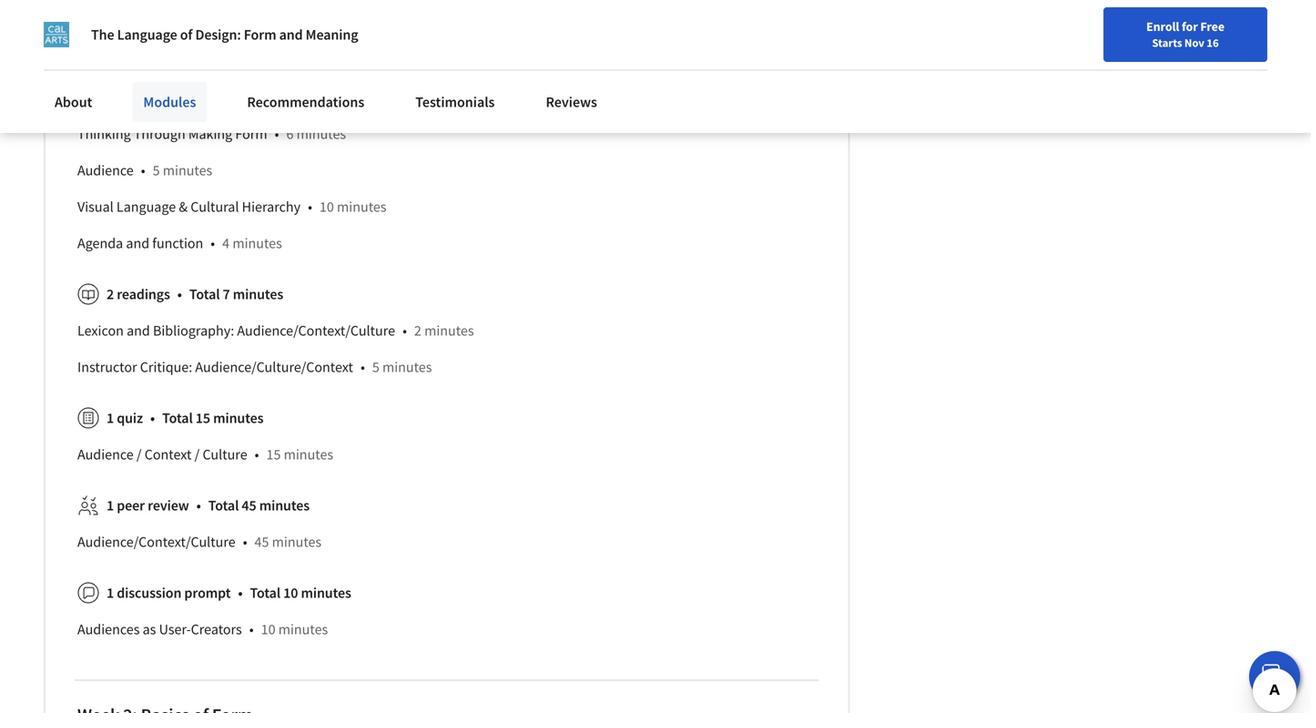 Task type: vqa. For each thing, say whether or not it's contained in the screenshot.
topmost 5
yes



Task type: describe. For each thing, give the bounding box(es) containing it.
1 for • total 45 minutes
[[107, 497, 114, 515]]

2 horizontal spatial 10
[[320, 198, 334, 216]]

0 vertical spatial audience/context/culture
[[160, 89, 319, 107]]

module
[[464, 89, 512, 107]]

total for total 7 minutes
[[189, 285, 220, 304]]

audience/context/culture • 45 minutes
[[77, 533, 322, 551]]

2 vertical spatial 5
[[372, 358, 380, 376]]

agenda and function • 4 minutes
[[77, 234, 282, 252]]

about
[[55, 93, 92, 111]]

the
[[91, 26, 114, 44]]

english
[[1014, 57, 1059, 75]]

16
[[1207, 36, 1219, 50]]

7
[[223, 285, 230, 304]]

enroll for free starts nov 16
[[1147, 18, 1225, 50]]

testimonials link
[[405, 82, 506, 122]]

for individuals
[[29, 9, 121, 27]]

audience/culture/context
[[195, 358, 353, 376]]

of
[[180, 26, 193, 44]]

introduction: audience/context/culture • 1 minute
[[77, 89, 391, 107]]

audience • 5 minutes
[[77, 161, 212, 180]]

audiences
[[77, 620, 140, 639]]

2 vertical spatial 10
[[261, 620, 276, 639]]

2 vertical spatial audience/context/culture
[[77, 533, 236, 551]]

find your new career
[[805, 57, 920, 74]]

6
[[286, 125, 294, 143]]

videos
[[117, 52, 157, 70]]

free
[[1201, 18, 1225, 35]]

0 horizontal spatial 5
[[107, 52, 114, 70]]

meaning
[[306, 26, 358, 44]]

modules
[[143, 93, 196, 111]]

instructor
[[77, 358, 137, 376]]

1 discussion prompt
[[107, 584, 231, 602]]

starts
[[1153, 36, 1183, 50]]

lexicon and bibliography: audience/context/culture • 2 minutes
[[77, 322, 474, 340]]

1 quiz
[[107, 409, 143, 427]]

as
[[143, 620, 156, 639]]

audience for audience / context / culture
[[77, 446, 134, 464]]

45 for •
[[255, 533, 269, 551]]

1 peer review
[[107, 497, 189, 515]]

thinking
[[77, 125, 131, 143]]

design:
[[195, 26, 241, 44]]

total for total 28 minutes
[[176, 52, 207, 70]]

the language of design: form and meaning
[[91, 26, 358, 44]]

preview module
[[410, 89, 512, 107]]

nov
[[1185, 36, 1205, 50]]

form inside hide info about module content region
[[235, 125, 267, 143]]

for
[[29, 9, 49, 27]]

0 vertical spatial and
[[279, 26, 303, 44]]

critique:
[[140, 358, 192, 376]]

0 horizontal spatial 2
[[107, 285, 114, 304]]

find
[[805, 57, 829, 74]]

bibliography:
[[153, 322, 234, 340]]

your
[[831, 57, 856, 74]]

• total 28 minutes
[[164, 52, 278, 70]]

1 vertical spatial 15
[[266, 446, 281, 464]]

audience / context / culture • 15 minutes
[[77, 446, 333, 464]]

introduction:
[[77, 89, 157, 107]]

total for total 10 minutes
[[250, 584, 281, 602]]

new
[[858, 57, 882, 74]]

making
[[188, 125, 232, 143]]

creators
[[191, 620, 242, 639]]

&
[[179, 198, 188, 216]]

testimonials
[[416, 93, 495, 111]]

0 vertical spatial form
[[244, 26, 276, 44]]

reviews link
[[535, 82, 608, 122]]



Task type: locate. For each thing, give the bounding box(es) containing it.
0 vertical spatial 2
[[107, 285, 114, 304]]

• total 7 minutes
[[177, 285, 283, 304]]

visual language & cultural hierarchy • 10 minutes
[[77, 198, 387, 216]]

1 / from the left
[[137, 446, 142, 464]]

discussion
[[117, 584, 182, 602]]

1 vertical spatial 5
[[153, 161, 160, 180]]

15
[[196, 409, 210, 427], [266, 446, 281, 464]]

form left "6"
[[235, 125, 267, 143]]

minutes
[[227, 52, 278, 70], [297, 125, 346, 143], [163, 161, 212, 180], [337, 198, 387, 216], [233, 234, 282, 252], [233, 285, 283, 304], [425, 322, 474, 340], [383, 358, 432, 376], [213, 409, 264, 427], [284, 446, 333, 464], [259, 497, 310, 515], [272, 533, 322, 551], [301, 584, 351, 602], [278, 620, 328, 639]]

thinking through making form • 6 minutes
[[77, 125, 346, 143]]

2 readings
[[107, 285, 170, 304]]

1 horizontal spatial 5
[[153, 161, 160, 180]]

readings
[[117, 285, 170, 304]]

and down 2 readings
[[127, 322, 150, 340]]

5
[[107, 52, 114, 70], [153, 161, 160, 180], [372, 358, 380, 376]]

and right agenda
[[126, 234, 149, 252]]

form
[[244, 26, 276, 44], [235, 125, 267, 143]]

instructor critique: audience/culture/context • 5 minutes
[[77, 358, 432, 376]]

through
[[134, 125, 185, 143]]

1 vertical spatial audience
[[77, 446, 134, 464]]

/ left culture
[[195, 446, 200, 464]]

audience down the 1 quiz at the bottom left
[[77, 446, 134, 464]]

total for total 15 minutes
[[162, 409, 193, 427]]

1 left 'peer'
[[107, 497, 114, 515]]

15 up audience / context / culture • 15 minutes
[[196, 409, 210, 427]]

0 vertical spatial 45
[[242, 497, 257, 515]]

individuals
[[52, 9, 121, 27]]

and
[[279, 26, 303, 44], [126, 234, 149, 252], [127, 322, 150, 340]]

1
[[338, 89, 345, 107], [107, 409, 114, 427], [107, 497, 114, 515], [107, 584, 114, 602]]

1 horizontal spatial 2
[[414, 322, 422, 340]]

0 vertical spatial 10
[[320, 198, 334, 216]]

prompt
[[184, 584, 231, 602]]

about link
[[44, 82, 103, 122]]

None search field
[[260, 48, 560, 84]]

reviews
[[546, 93, 597, 111]]

peer
[[117, 497, 145, 515]]

1 vertical spatial language
[[117, 198, 176, 216]]

and left meaning
[[279, 26, 303, 44]]

0 horizontal spatial 15
[[196, 409, 210, 427]]

1 vertical spatial form
[[235, 125, 267, 143]]

career
[[884, 57, 920, 74]]

1 horizontal spatial 15
[[266, 446, 281, 464]]

for
[[1182, 18, 1198, 35]]

28
[[210, 52, 224, 70]]

• total 15 minutes
[[150, 409, 264, 427]]

audiences as user-creators • 10 minutes
[[77, 620, 328, 639]]

total up audience/context/culture • 45 minutes
[[208, 497, 239, 515]]

total left 28
[[176, 52, 207, 70]]

audience/context/culture
[[160, 89, 319, 107], [237, 322, 395, 340], [77, 533, 236, 551]]

form right design:
[[244, 26, 276, 44]]

1 vertical spatial and
[[126, 234, 149, 252]]

2 / from the left
[[195, 446, 200, 464]]

find your new career link
[[796, 55, 929, 77]]

visual
[[77, 198, 114, 216]]

total right prompt
[[250, 584, 281, 602]]

audience/context/culture down 1 peer review at the left bottom of the page
[[77, 533, 236, 551]]

10 right prompt
[[283, 584, 298, 602]]

hierarchy
[[242, 198, 301, 216]]

1 vertical spatial audience/context/culture
[[237, 322, 395, 340]]

function
[[152, 234, 203, 252]]

15 right culture
[[266, 446, 281, 464]]

0 vertical spatial language
[[117, 26, 177, 44]]

quiz
[[117, 409, 143, 427]]

10 down • total 10 minutes
[[261, 620, 276, 639]]

minute
[[348, 89, 391, 107]]

language for &
[[117, 198, 176, 216]]

audience for audience
[[77, 161, 134, 180]]

2 vertical spatial and
[[127, 322, 150, 340]]

10 right hierarchy
[[320, 198, 334, 216]]

1 vertical spatial 2
[[414, 322, 422, 340]]

language down 'audience • 5 minutes'
[[117, 198, 176, 216]]

45
[[242, 497, 257, 515], [255, 533, 269, 551]]

2 audience from the top
[[77, 446, 134, 464]]

modules link
[[132, 82, 207, 122]]

/ left the 'context'
[[137, 446, 142, 464]]

agenda
[[77, 234, 123, 252]]

language inside hide info about module content region
[[117, 198, 176, 216]]

1 up audiences
[[107, 584, 114, 602]]

1 left quiz at the bottom of the page
[[107, 409, 114, 427]]

english button
[[981, 36, 1091, 96]]

preview module link
[[410, 89, 512, 107]]

45 down culture
[[242, 497, 257, 515]]

45 down • total 45 minutes
[[255, 533, 269, 551]]

enroll
[[1147, 18, 1180, 35]]

4
[[222, 234, 230, 252]]

audience
[[77, 161, 134, 180], [77, 446, 134, 464]]

•
[[164, 52, 169, 70], [326, 89, 330, 107], [275, 125, 279, 143], [141, 161, 145, 180], [308, 198, 312, 216], [211, 234, 215, 252], [177, 285, 182, 304], [403, 322, 407, 340], [361, 358, 365, 376], [150, 409, 155, 427], [255, 446, 259, 464], [196, 497, 201, 515], [243, 533, 247, 551], [238, 584, 243, 602], [249, 620, 254, 639]]

0 vertical spatial 5
[[107, 52, 114, 70]]

1 audience from the top
[[77, 161, 134, 180]]

• total 45 minutes
[[196, 497, 310, 515]]

chat with us image
[[1261, 662, 1290, 691]]

0 horizontal spatial /
[[137, 446, 142, 464]]

1 horizontal spatial /
[[195, 446, 200, 464]]

language up videos
[[117, 26, 177, 44]]

audience/context/culture down '• total 28 minutes'
[[160, 89, 319, 107]]

10
[[320, 198, 334, 216], [283, 584, 298, 602], [261, 620, 276, 639]]

0 horizontal spatial 10
[[261, 620, 276, 639]]

shopping cart: 1 item image
[[938, 50, 972, 79]]

california institute of the arts image
[[44, 22, 69, 47]]

and for lexicon and bibliography: audience/context/culture • 2 minutes
[[127, 322, 150, 340]]

total up the 'context'
[[162, 409, 193, 427]]

1 vertical spatial 45
[[255, 533, 269, 551]]

• total 10 minutes
[[238, 584, 351, 602]]

total for total 45 minutes
[[208, 497, 239, 515]]

2 horizontal spatial 5
[[372, 358, 380, 376]]

1 vertical spatial 10
[[283, 584, 298, 602]]

1 for • total 15 minutes
[[107, 409, 114, 427]]

context
[[145, 446, 192, 464]]

preview
[[410, 89, 461, 107]]

0 vertical spatial 15
[[196, 409, 210, 427]]

review
[[148, 497, 189, 515]]

audience/context/culture up audience/culture/context
[[237, 322, 395, 340]]

2
[[107, 285, 114, 304], [414, 322, 422, 340]]

culture
[[203, 446, 247, 464]]

language for of
[[117, 26, 177, 44]]

1 horizontal spatial 10
[[283, 584, 298, 602]]

total left 7 at the top
[[189, 285, 220, 304]]

coursera image
[[22, 51, 138, 80]]

recommendations
[[247, 93, 365, 111]]

recommendations link
[[236, 82, 376, 122]]

lexicon
[[77, 322, 124, 340]]

show notifications image
[[1118, 59, 1140, 81]]

and for agenda and function • 4 minutes
[[126, 234, 149, 252]]

1 for • total 10 minutes
[[107, 584, 114, 602]]

45 for total
[[242, 497, 257, 515]]

hide info about module content region
[[77, 36, 816, 655]]

total
[[176, 52, 207, 70], [189, 285, 220, 304], [162, 409, 193, 427], [208, 497, 239, 515], [250, 584, 281, 602]]

0 vertical spatial audience
[[77, 161, 134, 180]]

1 left 'minute'
[[338, 89, 345, 107]]

audience down thinking
[[77, 161, 134, 180]]

cultural
[[191, 198, 239, 216]]

5 videos
[[107, 52, 157, 70]]

user-
[[159, 620, 191, 639]]



